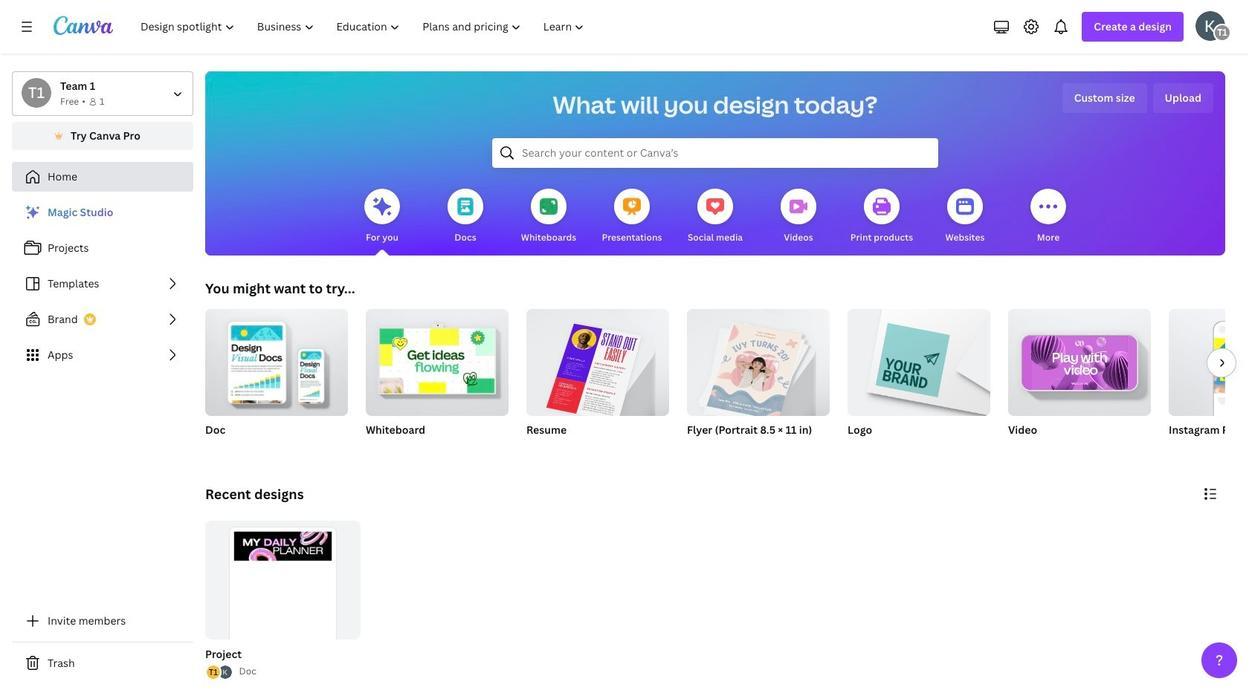 Task type: describe. For each thing, give the bounding box(es) containing it.
1 horizontal spatial team 1 element
[[1214, 24, 1231, 42]]

team 1 image
[[1214, 24, 1231, 42]]

Switch to another team button
[[12, 71, 193, 116]]

Search search field
[[522, 139, 909, 167]]

team 1 element inside switch to another team button
[[22, 78, 51, 108]]



Task type: vqa. For each thing, say whether or not it's contained in the screenshot.
the top LIST
yes



Task type: locate. For each thing, give the bounding box(es) containing it.
0 vertical spatial list
[[12, 198, 193, 370]]

top level navigation element
[[131, 12, 597, 42]]

team 1 element
[[1214, 24, 1231, 42], [22, 78, 51, 108]]

group
[[205, 303, 348, 457], [205, 303, 348, 416], [366, 303, 509, 457], [366, 303, 509, 416], [526, 303, 669, 457], [526, 303, 669, 423], [687, 303, 830, 457], [687, 303, 830, 421], [848, 309, 990, 457], [848, 309, 990, 416], [1008, 309, 1151, 457], [1169, 309, 1249, 457], [202, 521, 360, 681], [205, 521, 360, 679]]

1 vertical spatial team 1 element
[[22, 78, 51, 108]]

1 horizontal spatial list
[[205, 665, 233, 681]]

1 vertical spatial list
[[205, 665, 233, 681]]

0 horizontal spatial team 1 element
[[22, 78, 51, 108]]

0 vertical spatial team 1 element
[[1214, 24, 1231, 42]]

list
[[12, 198, 193, 370], [205, 665, 233, 681]]

team 1 image
[[22, 78, 51, 108]]

None search field
[[492, 138, 938, 168]]

0 horizontal spatial list
[[12, 198, 193, 370]]

kendall parks image
[[1196, 11, 1225, 41]]



